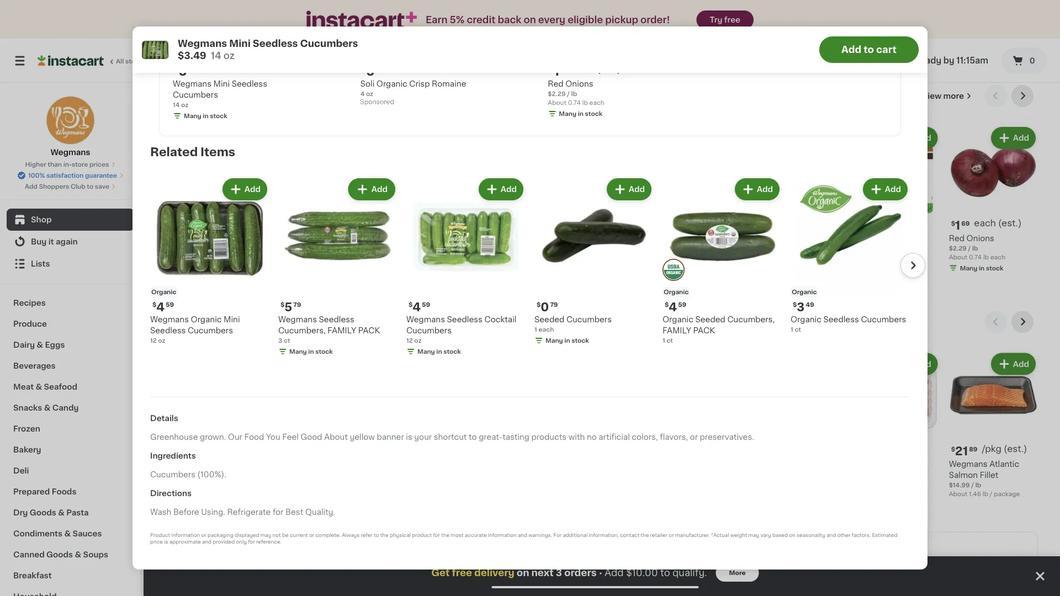 Task type: describe. For each thing, give the bounding box(es) containing it.
earn 5% credit back on every eligible pickup order!
[[426, 15, 670, 25]]

bagged
[[415, 25, 445, 33]]

greenhouse grown.  our food you feel good about yellow banner is your shortcut to great-tasting products with no artificial colors, flavors, or preservatives.
[[150, 434, 755, 441]]

higher than in-store prices link
[[25, 160, 116, 169]]

recipes
[[13, 299, 46, 307]]

79 for 1
[[374, 221, 382, 227]]

wegmans for wegmans mini seedless cucumbers 14 oz
[[166, 235, 204, 242]]

onions inside green onions (scallions) 1 bunch
[[681, 235, 709, 242]]

dairy
[[13, 341, 35, 349]]

49 up "wegmans mini seedless cucumbers 14 oz"
[[181, 221, 189, 227]]

seeded for 0
[[535, 316, 565, 324]]

product
[[412, 533, 432, 538]]

fresh vegetables
[[166, 91, 272, 102]]

0.74 for the bottommost the $1.69 each (estimated) element
[[969, 254, 982, 260]]

your
[[414, 434, 432, 441]]

$8.67
[[832, 34, 850, 40]]

sugarfree,
[[931, 583, 972, 590]]

$ inside $ 3 79
[[854, 221, 858, 227]]

1 vertical spatial by
[[944, 57, 955, 65]]

at
[[812, 57, 820, 65]]

not
[[273, 533, 281, 538]]

$5.19 element for wegmans clementines, bagged
[[362, 0, 451, 12]]

large
[[851, 14, 873, 21]]

1 may from the left
[[261, 533, 271, 538]]

related items
[[150, 146, 235, 158]]

seedless inside wegmans mini seedless cucumbers $3.49 14 oz
[[253, 39, 298, 48]]

49 left reg.
[[475, 221, 483, 227]]

bunch
[[660, 256, 679, 263]]

always
[[342, 533, 360, 538]]

cucumbers inside the 3 wegmans mini seedless cucumbers 14 oz
[[173, 91, 218, 99]]

$6.96 per package (estimated) element
[[851, 445, 941, 459]]

shop
[[31, 216, 52, 224]]

pack inside the red bull energy drink, 4 pack
[[778, 583, 797, 590]]

order!
[[641, 15, 670, 25]]

baby inside soli organic baby spinach 4 oz
[[900, 235, 921, 242]]

yellow
[[362, 246, 386, 253]]

view more
[[923, 93, 964, 100]]

sugar
[[500, 14, 523, 21]]

/ inside wegmans sugar bee apples $3.49 / lb
[[479, 36, 482, 42]]

produce
[[13, 320, 47, 328]]

mini inside "wegmans mini seedless cucumbers 14 oz"
[[206, 235, 223, 242]]

25 for 25 red bull energy drink, 12 pack
[[593, 557, 608, 569]]

the left retailer
[[641, 533, 649, 538]]

2 may from the left
[[749, 533, 760, 538]]

by for bananas, sold by the each
[[222, 461, 232, 469]]

wegmans for wegmans clementines, bagged
[[362, 14, 400, 21]]

organic inside 'product' "group"
[[265, 434, 290, 440]]

no
[[587, 434, 597, 441]]

cucumbers inside the wegmans organic mini seedless cucumbers 12 oz
[[188, 327, 233, 335]]

about inside bananas, sold by the each $0.59 / lb about 0.37 lb each
[[166, 44, 184, 50]]

each for bananas, sold by the each $0.59 / lb about 0.37 lb each
[[166, 25, 185, 32]]

pickup at 100 farm view
[[780, 57, 883, 65]]

or up $4.59 element
[[690, 434, 698, 441]]

cucumbers inside "wegmans mini seedless cucumbers 14 oz"
[[203, 246, 249, 253]]

stores
[[125, 58, 145, 64]]

wegmans for wegmans atlantic salmon fillet $14.99 / lb about 1.46 lb / package
[[949, 461, 988, 469]]

3 right all
[[777, 32, 783, 42]]

wegmans baby spinach salad 6 oz bag many in stock
[[753, 235, 814, 274]]

oz inside wegmans mini seedless cucumbers $3.49 14 oz
[[224, 51, 235, 60]]

the inside bananas, sold by the each
[[234, 461, 247, 469]]

0 horizontal spatial and
[[202, 540, 212, 545]]

0 vertical spatial is
[[406, 434, 412, 441]]

snacks & candy
[[13, 404, 79, 412]]

bull for red bull energy drink, sugarfree, 12 pack
[[925, 572, 939, 579]]

product group containing 21
[[949, 351, 1039, 499]]

wegmans mini seedless cucumbers $3.49 14 oz
[[178, 39, 358, 60]]

salad
[[787, 246, 808, 253]]

3 inside 3 soli organic crisp romaine 4 oz
[[367, 66, 374, 77]]

by for bananas, sold by the each $0.59 / lb about 0.37 lb each
[[222, 14, 232, 21]]

card
[[502, 236, 516, 242]]

wegmans for wegmans baby spinach salad 6 oz bag many in stock
[[753, 235, 792, 242]]

pack for 25
[[621, 583, 640, 590]]

wegmans broccoli crowns $2.29 / lb about 0.61 lb each
[[558, 235, 630, 271]]

spinach inside soli organic baby spinach 4 oz
[[851, 246, 883, 253]]

14 for 3
[[173, 102, 180, 108]]

1 inside 'product' "group"
[[535, 327, 537, 333]]

buy
[[31, 238, 47, 246]]

stock inside wegmans onions, yellow 2 lb bag many in stock
[[399, 268, 416, 274]]

onions,
[[402, 235, 432, 242]]

$ inside '$ 0 79'
[[537, 302, 541, 308]]

32
[[656, 36, 663, 42]]

wegmans for wegmans sugar bee apples $3.49 / lb
[[460, 14, 498, 21]]

produce link
[[7, 314, 134, 335]]

higher than in-store prices
[[25, 162, 109, 168]]

2 horizontal spatial onions
[[967, 235, 995, 242]]

each inside wegmans broccoli crowns $2.29 / lb about 0.61 lb each
[[599, 265, 614, 271]]

bull for red bull energy drink, 4 pack
[[764, 572, 779, 579]]

about inside organic bananas, bunch $0.79 / lb about 2.58 lb each
[[264, 44, 282, 50]]

oz inside the wegmans organic mini seedless cucumbers 12 oz
[[158, 338, 165, 344]]

wegmans logo image
[[46, 96, 95, 145]]

strawberries 16 oz container
[[558, 14, 607, 31]]

bananas, inside organic bananas, bunch $0.79 / lb about 2.58 lb each
[[297, 14, 332, 21]]

& left soups
[[75, 551, 81, 559]]

$3.49 for wegmans sugar bee apples $3.49 / lb
[[460, 36, 478, 42]]

product group containing 5
[[278, 176, 398, 359]]

1 inside lemons 1 each
[[753, 24, 756, 31]]

foods
[[52, 488, 76, 496]]

loyalty
[[479, 236, 500, 242]]

25 for 25 49
[[913, 557, 929, 569]]

many inside wegmans onions, yellow 2 lb bag many in stock
[[373, 268, 390, 274]]

(est.) for $ 21 89
[[1004, 445, 1028, 454]]

3 soli organic crisp romaine 4 oz
[[361, 66, 466, 97]]

tasting
[[503, 434, 530, 441]]

seeded cucumbers 1 each for 79
[[264, 235, 341, 252]]

our
[[228, 434, 242, 441]]

goods for dry
[[30, 509, 56, 517]]

buy it again
[[31, 238, 78, 246]]

each inside 'product' "group"
[[539, 327, 554, 333]]

sponsored badge image
[[361, 99, 394, 106]]

weight
[[731, 533, 748, 538]]

each (est.) for $0.22 each (estimated) "element"
[[194, 445, 241, 454]]

add inside treatment tracker modal dialog
[[605, 569, 624, 578]]

$ 4 59 for wegmans seedless cocktail cucumbers
[[409, 302, 430, 313]]

ct for seedless
[[284, 338, 290, 344]]

2 information from the left
[[488, 533, 517, 538]]

family for seedless
[[328, 327, 356, 335]]

drink, for red bull energy drink, sugarfree, 12 pack
[[907, 583, 930, 590]]

sauces
[[73, 530, 102, 538]]

condiments
[[13, 530, 62, 538]]

more button
[[716, 565, 759, 582]]

organic inside organic bananas, bunch $0.79 / lb about 2.58 lb each
[[264, 14, 295, 21]]

12 for 25
[[611, 583, 619, 590]]

mini inside wegmans mini seedless cucumbers $3.49 14 oz
[[229, 39, 251, 48]]

other
[[838, 533, 851, 538]]

1 horizontal spatial fresh
[[875, 14, 897, 21]]

1 inside green onions (scallions) 1 bunch
[[656, 256, 658, 263]]

0 inside $0.22 each (estimated) "element"
[[172, 446, 180, 458]]

product group containing 0
[[535, 176, 654, 348]]

strawberries,
[[656, 14, 707, 21]]

guarantee
[[85, 173, 117, 179]]

seedless inside wegmans seedless cocktail cucumbers 12 oz
[[447, 316, 483, 324]]

cart
[[877, 45, 897, 54]]

cucumbers, for seedless
[[278, 327, 326, 335]]

seafood
[[44, 383, 77, 391]]

lb inside wegmans sugar bee apples $3.49 / lb
[[483, 36, 489, 42]]

4 up wegmans seedless cocktail cucumbers 12 oz
[[413, 302, 421, 313]]

free for try
[[725, 16, 741, 24]]

$10.00
[[626, 569, 658, 578]]

1 horizontal spatial 0
[[541, 302, 549, 313]]

1 horizontal spatial 2
[[760, 220, 767, 232]]

4 inside 3 soli organic crisp romaine 4 oz
[[361, 91, 365, 97]]

pack inside strawberries, family pack 32 oz container
[[656, 25, 677, 33]]

it
[[48, 238, 54, 246]]

the inside bananas, sold by the each $0.59 / lb about 0.37 lb each
[[234, 14, 247, 21]]

soli inside soli organic baby spinach 4 oz
[[851, 235, 866, 242]]

$21.89 per package (estimated) element
[[949, 445, 1039, 459]]

$ 1 69
[[952, 220, 970, 232]]

bunch
[[264, 25, 289, 33]]

the left physical
[[380, 533, 389, 538]]

add button inside add link
[[1017, 559, 1059, 579]]

or left packaging
[[201, 533, 206, 538]]

oz inside wegmans seedless cocktail cucumbers 12 oz
[[414, 338, 422, 344]]

0 horizontal spatial for
[[248, 540, 255, 545]]

cucumbers inside organic seedless cucumbers 1 ct
[[861, 316, 907, 324]]

1 inside organic seedless cucumbers 1 ct
[[791, 327, 794, 333]]

(est.) down container
[[597, 65, 621, 74]]

0 horizontal spatial fresh
[[166, 91, 200, 102]]

each for bananas, sold by the each
[[166, 472, 185, 480]]

strawberries
[[558, 14, 607, 21]]

1 vertical spatial $1.69 each (estimated) element
[[949, 219, 1039, 233]]

on inside product information or packaging displayed may not be current or complete. always refer to the physical product for the most accurate information and warnings. for additional information, contact the retailer or manufacturer. *actual weight may vary based on seasonality and other factors. estimated price is approximate and provided only for reference.
[[790, 533, 796, 538]]

lb inside wegmans onions, yellow 2 lb bag many in stock
[[367, 256, 373, 263]]

bananas, sold by the each
[[166, 461, 247, 480]]

delivery
[[475, 569, 515, 578]]

yellow
[[350, 434, 375, 441]]

add inside 'button'
[[842, 45, 862, 54]]

0 vertical spatial for
[[273, 509, 284, 517]]

$3.49 for wegmans mini seedless cucumbers $3.49 14 oz
[[178, 51, 206, 60]]

cucumbers inside wegmans mini seedless cucumbers $3.49 14 oz
[[300, 39, 358, 48]]

cucumbers, for seeded
[[728, 316, 775, 324]]

$ 1 79
[[364, 220, 382, 232]]

2 horizontal spatial for
[[433, 533, 440, 538]]

energy for red bull energy drink, sugarfree, 12 pack
[[941, 572, 968, 579]]

79 for 0
[[550, 302, 558, 308]]

condiments & sauces
[[13, 530, 102, 538]]

each inside bananas, sold by the each $0.59 / lb about 0.37 lb each
[[208, 44, 223, 50]]

1 horizontal spatial red bull energy drinks image
[[403, 556, 423, 575]]

100% satisfaction guarantee
[[28, 173, 117, 179]]

seeded cucumbers 1 each for 0
[[535, 316, 612, 333]]

each inside lemons 1 each
[[758, 24, 773, 31]]

$0.59
[[166, 36, 184, 42]]

current
[[290, 533, 308, 538]]

4 inside soli organic baby spinach 4 oz
[[851, 256, 856, 263]]

oz inside "strawberries 16 oz container"
[[566, 24, 573, 31]]

club
[[71, 184, 85, 190]]

red inside the red bull energy drink, 4 pack
[[747, 572, 763, 579]]

2 0.37 from the top
[[186, 491, 199, 498]]

atlantic
[[990, 461, 1020, 469]]

wegmans mini seedless cucumbers 14 oz
[[166, 235, 249, 263]]

view inside popup button
[[863, 57, 883, 65]]

recipes link
[[7, 293, 134, 314]]

$0.22 each (estimated) element
[[166, 445, 255, 459]]

item carousel region containing fresh vegetables
[[166, 85, 1039, 303]]

about inside wegmans atlantic salmon fillet $14.99 / lb about 1.46 lb / package
[[949, 491, 968, 498]]

& for snacks
[[44, 404, 50, 412]]

1 inside organic seeded cucumbers, family pack 1 ct
[[663, 338, 665, 344]]

energy for red bull energy drink, 4 pack
[[781, 572, 808, 579]]

wegmans for wegmans onions, yellow 2 lb bag many in stock
[[362, 235, 400, 242]]

each (est.) for "$1.40 each (estimated)" element
[[583, 219, 631, 228]]

& for condiments
[[64, 530, 71, 538]]

each (est.) for the bottommost the $1.69 each (estimated) element
[[975, 219, 1022, 228]]

lists
[[31, 260, 50, 268]]

seedless inside organic seedless cucumbers 1 ct
[[824, 316, 859, 324]]

frozen
[[13, 425, 40, 433]]

great-
[[479, 434, 503, 441]]

in inside wegmans onions, yellow 2 lb bag many in stock
[[392, 268, 397, 274]]

is inside product information or packaging displayed may not be current or complete. always refer to the physical product for the most accurate information and warnings. for additional information, contact the retailer or manufacturer. *actual weight may vary based on seasonality and other factors. estimated price is approximate and provided only for reference.
[[164, 540, 168, 545]]

earn
[[426, 15, 448, 25]]

or right retailer
[[669, 533, 674, 538]]

40
[[570, 221, 579, 227]]

item carousel region containing best sellers
[[166, 311, 1039, 524]]

seedless inside the 3 wegmans mini seedless cucumbers 14 oz
[[232, 80, 267, 88]]

oz inside wegmans baby spinach salad 6 oz bag many in stock
[[759, 256, 766, 263]]

11
[[460, 268, 465, 274]]

2 horizontal spatial and
[[827, 533, 836, 538]]

59 for wegmans seedless cocktail cucumbers
[[422, 302, 430, 308]]

about inside wegmans broccoli crowns $2.29 / lb about 0.61 lb each
[[558, 265, 576, 271]]

oz inside the 3 wegmans mini seedless cucumbers 14 oz
[[181, 102, 188, 108]]

broccoli
[[598, 235, 630, 242]]

best sellers
[[166, 317, 238, 328]]

in inside wegmans baby spinach salad 6 oz bag many in stock
[[783, 268, 789, 274]]

to inside add shoppers club to save link
[[87, 184, 93, 190]]

organic inside soli organic baby spinach 4 oz
[[868, 235, 898, 242]]

to inside treatment tracker modal dialog
[[661, 569, 670, 578]]

stock inside wegmans baby spinach salad 6 oz bag many in stock
[[791, 268, 808, 274]]

farm
[[839, 57, 861, 65]]

container
[[674, 36, 704, 42]]

bananas, for bananas, sold by the each $0.59 / lb about 0.37 lb each
[[166, 14, 201, 21]]

dairy & eggs
[[13, 341, 65, 349]]

3 inside wegmans seedless cucumbers, family pack 3 ct
[[278, 338, 282, 344]]

$0.79
[[264, 36, 281, 42]]

family inside strawberries, family pack 32 oz container
[[709, 14, 737, 21]]

$ 4 59 for wegmans organic mini seedless cucumbers
[[152, 302, 174, 313]]

wegmans atlantic salmon fillet $14.99 / lb about 1.46 lb / package
[[949, 461, 1021, 498]]

0 vertical spatial on
[[524, 15, 536, 25]]

cucumbers inside 'product' "group"
[[567, 316, 612, 324]]

79 for 3
[[866, 221, 874, 227]]

get free delivery on next 3 orders • add $10.00 to qualify.
[[432, 569, 707, 578]]

$ 4 59 for organic seeded cucumbers, family pack
[[665, 302, 687, 313]]

$ inside $ 1 40
[[560, 221, 564, 227]]

4 inside the red bull energy drink, 4 pack
[[771, 583, 777, 590]]

/ inside wegmans broccoli crowns $2.29 / lb about 0.61 lb each
[[577, 256, 579, 263]]

ct inside organic seedless cucumbers 1 ct
[[795, 327, 802, 333]]

or right current
[[309, 533, 314, 538]]

seasonality
[[797, 533, 826, 538]]

49 button
[[362, 351, 451, 503]]

1 horizontal spatial and
[[518, 533, 528, 538]]

warnings.
[[529, 533, 553, 538]]

wegmans for wegmans
[[51, 149, 90, 156]]

provided
[[213, 540, 235, 545]]



Task type: vqa. For each thing, say whether or not it's contained in the screenshot.
Frozen food at grocery stores near you
no



Task type: locate. For each thing, give the bounding box(es) containing it.
3 $ 4 59 from the left
[[665, 302, 687, 313]]

more
[[944, 93, 964, 100]]

12 inside wegmans seedless cocktail cucumbers 12 oz
[[407, 338, 413, 344]]

apples
[[460, 25, 487, 32]]

0 horizontal spatial pack
[[621, 583, 640, 590]]

0 vertical spatial $1.69 each (estimated) element
[[548, 64, 657, 79]]

3 energy from the left
[[941, 572, 968, 579]]

25 up red bull energy drink, sugarfree, 12 pack in the right of the page
[[913, 557, 929, 569]]

1 horizontal spatial onions
[[681, 235, 709, 242]]

pack down based
[[778, 583, 797, 590]]

$ 4 59 down item badge image
[[665, 302, 687, 313]]

organic inside organic seedless cucumbers 1 ct
[[791, 316, 822, 324]]

by inside bananas, sold by the each $0.59 / lb about 0.37 lb each
[[222, 14, 232, 21]]

every
[[539, 15, 566, 25]]

try
[[710, 16, 723, 24]]

each (est.) for the leftmost the $1.69 each (estimated) element
[[573, 65, 621, 74]]

the down our
[[234, 461, 247, 469]]

1 horizontal spatial $1.69 each (estimated) element
[[949, 219, 1039, 233]]

wegmans inside "wegmans mini seedless cucumbers 14 oz"
[[166, 235, 204, 242]]

3 up "wegmans mini seedless cucumbers 14 oz"
[[172, 220, 180, 232]]

is left 'your'
[[406, 434, 412, 441]]

grown.
[[200, 434, 226, 441]]

$ 3 49 inside with loyalty card price $3.49. original price $4.99. element
[[462, 220, 483, 232]]

0 vertical spatial red onions $2.29 / lb about 0.74 lb each
[[548, 80, 605, 106]]

0 vertical spatial best
[[166, 317, 194, 328]]

sold inside bananas, sold by the each
[[203, 461, 220, 469]]

only
[[236, 540, 247, 545]]

to
[[864, 45, 874, 54], [87, 184, 93, 190], [469, 434, 477, 441], [374, 533, 379, 538], [661, 569, 670, 578]]

2 vertical spatial 0
[[172, 446, 180, 458]]

seeded inside organic seeded cucumbers, family pack 1 ct
[[696, 316, 726, 324]]

79 inside $ 3 79
[[866, 221, 874, 227]]

1 inside "$1.40 each (estimated)" element
[[564, 220, 569, 232]]

2 horizontal spatial seeded
[[696, 316, 726, 324]]

colors,
[[632, 434, 658, 441]]

energy inside 25 red bull energy drink, 12 pack
[[621, 572, 648, 579]]

energy right •
[[621, 572, 648, 579]]

red onions $2.29 / lb about 0.74 lb each for the leftmost the $1.69 each (estimated) element
[[548, 80, 605, 106]]

drink, for red bull energy drink, 4 pack
[[747, 583, 769, 590]]

may left vary
[[749, 533, 760, 538]]

ct inside organic seeded cucumbers, family pack 1 ct
[[667, 338, 673, 344]]

bull inside red bull energy drink, sugarfree, 12 pack
[[925, 572, 939, 579]]

2 vertical spatial by
[[222, 461, 232, 469]]

2 drink, from the left
[[747, 583, 769, 590]]

1 horizontal spatial 14
[[173, 102, 180, 108]]

bakery link
[[7, 440, 134, 461]]

& for dairy
[[37, 341, 43, 349]]

2 25 from the left
[[913, 557, 929, 569]]

2 left 29
[[760, 220, 767, 232]]

1 bag from the left
[[768, 256, 780, 263]]

$3.49 inside wegmans mini seedless cucumbers $3.49 14 oz
[[178, 51, 206, 60]]

0 horizontal spatial red onions $2.29 / lb about 0.74 lb each
[[548, 80, 605, 106]]

for down displayed at the bottom left of page
[[248, 540, 255, 545]]

sold for bananas, sold by the each $0.59 / lb about 0.37 lb each
[[203, 14, 220, 21]]

meat & seafood
[[13, 383, 77, 391]]

strawberries, family pack 32 oz container
[[656, 14, 737, 42]]

$ 3 49 up "wegmans mini seedless cucumbers 14 oz"
[[168, 220, 189, 232]]

79 inside the $ 1 79
[[374, 221, 382, 227]]

1 vertical spatial 0.74
[[969, 254, 982, 260]]

cucumbers, inside wegmans seedless cucumbers, family pack 3 ct
[[278, 327, 326, 335]]

bananas, for bananas, sold by the each
[[166, 461, 201, 469]]

1 each from the top
[[166, 25, 185, 32]]

1 vertical spatial for
[[433, 533, 440, 538]]

information up approximate
[[171, 533, 200, 538]]

1 horizontal spatial soli
[[851, 235, 866, 242]]

4 down $ 3 79
[[851, 256, 856, 263]]

you
[[266, 434, 280, 441]]

wegmans inside the wegmans organic mini seedless cucumbers 12 oz
[[150, 316, 189, 324]]

0.74 for the leftmost the $1.69 each (estimated) element
[[568, 100, 581, 106]]

soli inside 3 soli organic crisp romaine 4 oz
[[361, 80, 375, 88]]

0 horizontal spatial pack
[[358, 327, 380, 335]]

1 horizontal spatial $ 4 59
[[409, 302, 430, 313]]

1 horizontal spatial drink,
[[747, 583, 769, 590]]

2 down yellow
[[362, 256, 365, 263]]

wegmans inside wegmans onions, yellow 2 lb bag many in stock
[[362, 235, 400, 242]]

each up $0.59 at the left of the page
[[166, 25, 185, 32]]

0 horizontal spatial $1.69 each (estimated) element
[[548, 64, 657, 79]]

soli
[[361, 80, 375, 88], [851, 235, 866, 242]]

1 drink, from the left
[[587, 583, 609, 590]]

bull right •
[[604, 572, 619, 579]]

3 wegmans mini seedless cucumbers 14 oz
[[173, 66, 267, 108]]

to right the refer
[[374, 533, 379, 538]]

pack down sugarfree,
[[917, 594, 936, 597]]

0 vertical spatial fresh
[[875, 14, 897, 21]]

instacart logo image
[[38, 54, 104, 67]]

pack for red
[[917, 594, 936, 597]]

all
[[116, 58, 124, 64]]

0 horizontal spatial family
[[328, 327, 356, 335]]

$1.69 each (estimated) element
[[548, 64, 657, 79], [949, 219, 1039, 233]]

2 59 from the left
[[422, 302, 430, 308]]

$3.49
[[460, 36, 478, 42], [178, 51, 206, 60]]

product group containing organic
[[264, 351, 353, 514]]

dry
[[13, 509, 28, 517]]

0 horizontal spatial cucumbers,
[[278, 327, 326, 335]]

1 horizontal spatial red onions $2.29 / lb about 0.74 lb each
[[949, 235, 1006, 260]]

each (est.) down container
[[573, 65, 621, 74]]

49 inside 25 49
[[930, 557, 938, 564]]

$14.99
[[949, 483, 970, 489]]

canned goods & soups link
[[7, 545, 134, 566]]

3 up organic seedless cucumbers 1 ct
[[797, 302, 805, 313]]

None search field
[[158, 45, 583, 76]]

(est.) up broccoli
[[607, 219, 631, 228]]

1 horizontal spatial may
[[749, 533, 760, 538]]

family for seeded
[[663, 327, 692, 335]]

1 horizontal spatial seeded
[[535, 316, 565, 324]]

$ 3 49 up organic seedless cucumbers 1 ct
[[793, 302, 815, 313]]

add
[[741, 32, 761, 42], [842, 45, 862, 54], [230, 135, 246, 142], [328, 135, 344, 142], [426, 135, 442, 142], [524, 135, 540, 142], [622, 135, 638, 142], [720, 135, 736, 142], [818, 135, 834, 142], [916, 135, 932, 142], [1014, 135, 1030, 142], [25, 184, 38, 190], [245, 186, 261, 194], [373, 186, 389, 194], [501, 186, 517, 194], [629, 186, 645, 194], [757, 186, 773, 194], [885, 186, 902, 194], [916, 361, 932, 368], [1014, 361, 1030, 368], [557, 565, 573, 573], [717, 565, 734, 573], [878, 565, 894, 573], [1038, 565, 1054, 573], [605, 569, 624, 578]]

(est.) up atlantic
[[1004, 445, 1028, 454]]

wash before using.  refrigerate for best quality.
[[150, 509, 335, 517]]

ct inside wegmans seedless cucumbers, family pack 3 ct
[[284, 338, 290, 344]]

4 up sponsored badge image
[[361, 91, 365, 97]]

5%
[[450, 15, 465, 25]]

2 bag from the left
[[374, 256, 386, 263]]

drink, inside red bull energy drink, sugarfree, 12 pack
[[907, 583, 930, 590]]

drink, down 25 49
[[907, 583, 930, 590]]

1 energy from the left
[[621, 572, 648, 579]]

(est.) right 69
[[999, 219, 1022, 228]]

mini inside the wegmans organic mini seedless cucumbers 12 oz
[[224, 316, 240, 324]]

1 $5.19 element from the left
[[362, 0, 451, 12]]

oz
[[566, 24, 573, 31], [665, 36, 672, 42], [224, 51, 235, 60], [366, 91, 373, 97], [181, 102, 188, 108], [174, 256, 181, 263], [759, 256, 766, 263], [857, 256, 864, 263], [466, 268, 474, 274], [158, 338, 165, 344], [414, 338, 422, 344]]

seedless inside "wegmans mini seedless cucumbers 14 oz"
[[166, 246, 201, 253]]

1 horizontal spatial $3.49
[[460, 36, 478, 42]]

$2.29 inside wegmans broccoli crowns $2.29 / lb about 0.61 lb each
[[558, 256, 575, 263]]

each inside organic bananas, bunch $0.79 / lb about 2.58 lb each
[[306, 44, 321, 50]]

ingredients
[[150, 452, 196, 460]]

bull down 25 49
[[925, 572, 939, 579]]

each (est.) right 69
[[975, 219, 1022, 228]]

seeded for 79
[[264, 235, 294, 242]]

$2.29 for the bottommost the $1.69 each (estimated) element
[[949, 245, 967, 252]]

wegmans inside wegmans mini seedless cucumbers $3.49 14 oz
[[178, 39, 227, 48]]

0 vertical spatial goods
[[30, 509, 56, 517]]

49
[[181, 221, 189, 227], [475, 221, 483, 227], [806, 302, 815, 308], [377, 447, 385, 453], [930, 557, 938, 564]]

59 up wegmans seedless cocktail cucumbers 12 oz
[[422, 302, 430, 308]]

pack for seedless
[[358, 327, 380, 335]]

item carousel region containing 4
[[135, 172, 926, 371]]

2 sold from the top
[[203, 461, 220, 469]]

25 up •
[[593, 557, 608, 569]]

(est.) inside "$1.40 each (estimated)" element
[[607, 219, 631, 228]]

59 down item badge image
[[678, 302, 687, 308]]

•
[[599, 569, 603, 578]]

deli link
[[7, 461, 134, 482]]

1 bull from the left
[[604, 572, 619, 579]]

on right sugar
[[524, 15, 536, 25]]

1 horizontal spatial free
[[725, 16, 741, 24]]

1 sold from the top
[[203, 14, 220, 21]]

$2.29 for the leftmost the $1.69 each (estimated) element
[[548, 91, 566, 97]]

0 vertical spatial soli
[[361, 80, 375, 88]]

$5.19 element
[[362, 0, 451, 12], [558, 0, 647, 12]]

1 vertical spatial red onions $2.29 / lb about 0.74 lb each
[[949, 235, 1006, 260]]

1 vertical spatial view
[[923, 93, 942, 100]]

family inside wegmans seedless cucumbers, family pack 3 ct
[[328, 327, 356, 335]]

wegmans for wegmans seedless cocktail cucumbers 12 oz
[[407, 316, 445, 324]]

0 horizontal spatial $ 4 59
[[152, 302, 174, 313]]

12 inside red bull energy drink, sugarfree, 12 pack
[[907, 594, 915, 597]]

& left eggs
[[37, 341, 43, 349]]

on right based
[[790, 533, 796, 538]]

product group containing 2
[[753, 125, 843, 277]]

sellers
[[197, 317, 238, 328]]

drink, down •
[[587, 583, 609, 590]]

1 baby from the left
[[794, 235, 814, 242]]

0 vertical spatial sold
[[203, 14, 220, 21]]

flavors,
[[660, 434, 688, 441]]

drink, down more button
[[747, 583, 769, 590]]

(100%).
[[198, 471, 226, 479]]

wegmans for wegmans broccoli crowns $2.29 / lb about 0.61 lb each
[[558, 235, 596, 242]]

14 for wegmans
[[211, 51, 221, 60]]

artificial
[[599, 434, 630, 441]]

1 horizontal spatial energy
[[781, 572, 808, 579]]

free right try
[[725, 16, 741, 24]]

spinach up 6
[[753, 246, 785, 253]]

49 up organic seedless cucumbers 1 ct
[[806, 302, 815, 308]]

& left the sauces
[[64, 530, 71, 538]]

and left 'other'
[[827, 533, 836, 538]]

1 vertical spatial 0
[[541, 302, 549, 313]]

1 horizontal spatial pack
[[778, 583, 797, 590]]

shoppers
[[39, 184, 69, 190]]

2 vertical spatial for
[[248, 540, 255, 545]]

wegmans inside the 3 wegmans mini seedless cucumbers 14 oz
[[173, 80, 212, 88]]

3 59 from the left
[[678, 302, 687, 308]]

1 25 from the left
[[593, 557, 608, 569]]

2 energy from the left
[[781, 572, 808, 579]]

3 up soli organic baby spinach 4 oz
[[858, 220, 865, 232]]

3 up "with"
[[466, 220, 474, 232]]

0 horizontal spatial bag
[[374, 256, 386, 263]]

49 down banner
[[377, 447, 385, 453]]

snacks & candy link
[[7, 398, 134, 419]]

3 drink, from the left
[[907, 583, 930, 590]]

product information or packaging displayed may not be current or complete. always refer to the physical product for the most accurate information and warnings. for additional information, contact the retailer or manufacturer. *actual weight may vary based on seasonality and other factors. estimated price is approximate and provided only for reference.
[[150, 533, 898, 545]]

oz inside rojo's street corn dip, mexican style, mild 11 oz
[[466, 268, 474, 274]]

to left save
[[87, 184, 93, 190]]

soli down $ 3 79
[[851, 235, 866, 242]]

red onions $2.29 / lb about 0.74 lb each inside item carousel region
[[949, 235, 1006, 260]]

0 vertical spatial $3.49
[[460, 36, 478, 42]]

(est.) inside $0.22 each (estimated) "element"
[[218, 445, 241, 454]]

0 vertical spatial 0.74
[[568, 100, 581, 106]]

0 vertical spatial $2.29
[[548, 91, 566, 97]]

for
[[554, 533, 562, 538]]

organic inside organic seeded cucumbers, family pack 1 ct
[[663, 316, 694, 324]]

0 vertical spatial view
[[863, 57, 883, 65]]

cucumbers (100%).
[[150, 471, 226, 479]]

12 for red
[[907, 594, 915, 597]]

$4.59 element
[[656, 445, 745, 459]]

3 inside treatment tracker modal dialog
[[556, 569, 562, 578]]

0 vertical spatial 0
[[1030, 57, 1036, 65]]

2 bull from the left
[[764, 572, 779, 579]]

0 inside 0 button
[[1030, 57, 1036, 65]]

and
[[518, 533, 528, 538], [827, 533, 836, 538], [202, 540, 212, 545]]

1 vertical spatial is
[[164, 540, 168, 545]]

*actual
[[711, 533, 729, 538]]

2 inside wegmans onions, yellow 2 lb bag many in stock
[[362, 256, 365, 263]]

25 red bull energy drink, 12 pack
[[587, 557, 648, 590]]

0 horizontal spatial best
[[166, 317, 194, 328]]

is down product
[[164, 540, 168, 545]]

package
[[994, 491, 1021, 498]]

2 $ 4 59 from the left
[[409, 302, 430, 313]]

add link
[[985, 556, 1061, 597]]

and left warnings.
[[518, 533, 528, 538]]

free for get
[[452, 569, 472, 578]]

drink, inside 25 red bull energy drink, 12 pack
[[587, 583, 609, 590]]

add to cart
[[842, 45, 897, 54]]

0 horizontal spatial 25
[[593, 557, 608, 569]]

0 horizontal spatial 2
[[362, 256, 365, 263]]

0 vertical spatial 14
[[211, 51, 221, 60]]

view inside popup button
[[923, 93, 942, 100]]

oz inside soli organic baby spinach 4 oz
[[857, 256, 864, 263]]

0.37 up before
[[186, 491, 199, 498]]

bag right 6
[[768, 256, 780, 263]]

1 horizontal spatial is
[[406, 434, 412, 441]]

$ inside $ 1 69
[[952, 221, 956, 227]]

for right product
[[433, 533, 440, 538]]

$ 3 49 for wegmans mini seedless cucumbers
[[168, 220, 189, 232]]

each (est.) down grown.
[[194, 445, 241, 454]]

to right "$10.00"
[[661, 569, 670, 578]]

bananas, up the 2.58 at left
[[297, 14, 332, 21]]

$4.99
[[505, 224, 528, 231]]

0 horizontal spatial may
[[261, 533, 271, 538]]

best up current
[[286, 509, 303, 517]]

information right accurate at the bottom
[[488, 533, 517, 538]]

4
[[361, 91, 365, 97], [851, 256, 856, 263], [157, 302, 165, 313], [413, 302, 421, 313], [669, 302, 677, 313], [771, 583, 777, 590]]

1 horizontal spatial pack
[[656, 25, 677, 33]]

bananas,
[[166, 14, 201, 21], [297, 14, 332, 21], [166, 461, 201, 469]]

0 horizontal spatial view
[[863, 57, 883, 65]]

free
[[725, 16, 741, 24], [452, 569, 472, 578]]

0.37 inside bananas, sold by the each $0.59 / lb about 0.37 lb each
[[186, 44, 199, 50]]

0 vertical spatial by
[[222, 14, 232, 21]]

2 horizontal spatial bull
[[925, 572, 939, 579]]

free inside treatment tracker modal dialog
[[452, 569, 472, 578]]

many in stock
[[862, 27, 906, 33], [765, 36, 808, 42], [569, 36, 612, 42], [177, 55, 220, 61], [559, 111, 603, 117], [184, 113, 228, 119], [275, 256, 318, 263], [960, 265, 1004, 271], [177, 268, 220, 274], [667, 268, 710, 274], [546, 338, 589, 344], [289, 349, 333, 355], [418, 349, 461, 355], [177, 502, 220, 509], [275, 505, 318, 511]]

1 spinach from the left
[[753, 246, 785, 253]]

red inside red bull energy drink, sugarfree, 12 pack
[[907, 572, 923, 579]]

3 down $ 5 79
[[278, 338, 282, 344]]

1 0.37 from the top
[[186, 44, 199, 50]]

or
[[690, 434, 698, 441], [201, 533, 206, 538], [309, 533, 314, 538], [669, 533, 674, 538]]

bananas, inside bananas, sold by the each
[[166, 461, 201, 469]]

1 vertical spatial soli
[[851, 235, 866, 242]]

item badge image
[[663, 259, 685, 282]]

4 down based
[[771, 583, 777, 590]]

/ inside bananas, sold by the each $0.59 / lb about 0.37 lb each
[[185, 36, 188, 42]]

red inside 25 red bull energy drink, 12 pack
[[587, 572, 602, 579]]

0 horizontal spatial $5.19 element
[[362, 0, 451, 12]]

$ 4 59 up the wegmans organic mini seedless cucumbers 12 oz
[[152, 302, 174, 313]]

sold inside bananas, sold by the each $0.59 / lb about 0.37 lb each
[[203, 14, 220, 21]]

organic seeded cucumbers, family pack 1 ct
[[663, 316, 775, 344]]

soli up sponsored badge image
[[361, 80, 375, 88]]

beverages
[[13, 362, 56, 370]]

on
[[524, 15, 536, 25], [790, 533, 796, 538], [517, 569, 529, 578]]

59
[[166, 302, 174, 308], [422, 302, 430, 308], [678, 302, 687, 308]]

retailer
[[650, 533, 668, 538]]

0 horizontal spatial $ 3 49
[[168, 220, 189, 232]]

0 horizontal spatial is
[[164, 540, 168, 545]]

using.
[[201, 509, 225, 517]]

$ 3 79
[[854, 220, 874, 232]]

pack inside 25 red bull energy drink, 12 pack
[[621, 583, 640, 590]]

on left next
[[517, 569, 529, 578]]

seeded
[[264, 235, 294, 242], [535, 316, 565, 324], [696, 316, 726, 324]]

2 $5.19 element from the left
[[558, 0, 647, 12]]

0.37 up the 3 wegmans mini seedless cucumbers 14 oz in the left top of the page
[[186, 44, 199, 50]]

2 horizontal spatial 0
[[1030, 57, 1036, 65]]

before
[[173, 509, 199, 517]]

79 inside '$ 0 79'
[[550, 302, 558, 308]]

rojo's
[[460, 246, 483, 253]]

ct for seeded
[[667, 338, 673, 344]]

14 inside the 3 wegmans mini seedless cucumbers 14 oz
[[173, 102, 180, 108]]

treatment tracker modal dialog
[[144, 557, 1061, 597]]

0 horizontal spatial seeded
[[264, 235, 294, 242]]

1 vertical spatial 2
[[362, 256, 365, 263]]

0 horizontal spatial red bull energy drinks image
[[166, 533, 394, 597]]

1 vertical spatial cucumbers,
[[278, 327, 326, 335]]

3 up sponsored badge image
[[367, 66, 374, 77]]

0 horizontal spatial bull
[[604, 572, 619, 579]]

$ 4 59
[[152, 302, 174, 313], [409, 302, 430, 313], [665, 302, 687, 313]]

2 baby from the left
[[900, 235, 921, 242]]

spinach down $ 3 79
[[851, 246, 883, 253]]

red bull energy drinks image
[[166, 533, 394, 597], [403, 556, 423, 575]]

1 horizontal spatial $ 3 49
[[462, 220, 483, 232]]

spinach
[[753, 246, 785, 253], [851, 246, 883, 253]]

1 vertical spatial 0.37
[[186, 491, 199, 498]]

4 down item badge image
[[669, 302, 677, 313]]

2 vertical spatial on
[[517, 569, 529, 578]]

family inside organic seeded cucumbers, family pack 1 ct
[[663, 327, 692, 335]]

1 vertical spatial goods
[[46, 551, 73, 559]]

bag inside wegmans onions, yellow 2 lb bag many in stock
[[374, 256, 386, 263]]

bakery
[[13, 446, 41, 454]]

$ inside the $ 1 79
[[364, 221, 368, 227]]

1 horizontal spatial bag
[[768, 256, 780, 263]]

(est.) for $ 1 40
[[607, 219, 631, 228]]

red onions $2.29 / lb about 0.74 lb each for the bottommost the $1.69 each (estimated) element
[[949, 235, 1006, 260]]

49 up red bull energy drink, sugarfree, 12 pack in the right of the page
[[930, 557, 938, 564]]

1 $ 4 59 from the left
[[152, 302, 174, 313]]

mini inside the 3 wegmans mini seedless cucumbers 14 oz
[[214, 80, 230, 88]]

cucumbers, inside organic seeded cucumbers, family pack 1 ct
[[728, 316, 775, 324]]

12 inside 25 red bull energy drink, 12 pack
[[611, 583, 619, 590]]

cucumbers
[[300, 39, 358, 48], [173, 91, 218, 99], [296, 235, 341, 242], [203, 246, 249, 253], [567, 316, 612, 324], [861, 316, 907, 324], [188, 327, 233, 335], [407, 327, 452, 335], [150, 471, 196, 479]]

goods down prepared foods
[[30, 509, 56, 517]]

12 inside the wegmans organic mini seedless cucumbers 12 oz
[[150, 338, 157, 344]]

1 horizontal spatial best
[[286, 509, 303, 517]]

the up wegmans mini seedless cucumbers $3.49 14 oz
[[234, 14, 247, 21]]

wegmans clementines, bagged button
[[362, 0, 451, 56]]

by up wegmans mini seedless cucumbers $3.49 14 oz
[[222, 14, 232, 21]]

$3.49 down $0.59 at the left of the page
[[178, 51, 206, 60]]

0 horizontal spatial drink,
[[587, 583, 609, 590]]

2 spinach from the left
[[851, 246, 883, 253]]

for
[[273, 509, 284, 517], [433, 533, 440, 538], [248, 540, 255, 545]]

59 for organic seeded cucumbers, family pack
[[678, 302, 687, 308]]

free right get
[[452, 569, 472, 578]]

0 horizontal spatial 14
[[166, 256, 173, 263]]

bag down yellow
[[374, 256, 386, 263]]

0 vertical spatial 0.37
[[186, 44, 199, 50]]

1 horizontal spatial baby
[[900, 235, 921, 242]]

1 horizontal spatial 0.74
[[969, 254, 982, 260]]

add button
[[209, 128, 252, 148], [307, 128, 349, 148], [405, 128, 447, 148], [503, 128, 545, 148], [601, 128, 643, 148], [699, 128, 741, 148], [797, 128, 839, 148], [895, 128, 937, 148], [993, 128, 1035, 148], [224, 180, 266, 200], [352, 180, 394, 200], [480, 180, 523, 200], [608, 180, 651, 200], [736, 180, 779, 200], [864, 180, 907, 200], [895, 355, 937, 374], [993, 355, 1035, 374], [536, 559, 579, 579], [696, 559, 739, 579], [857, 559, 899, 579], [1017, 559, 1059, 579]]

each inside "element"
[[194, 445, 215, 454]]

product group containing 49
[[362, 351, 451, 503]]

best left sellers
[[166, 317, 194, 328]]

1 vertical spatial each
[[166, 472, 185, 480]]

each (est.) inside "$1.40 each (estimated)" element
[[583, 219, 631, 228]]

energy down based
[[781, 572, 808, 579]]

1 horizontal spatial information
[[488, 533, 517, 538]]

2 horizontal spatial $ 4 59
[[665, 302, 687, 313]]

$9.19 element
[[656, 0, 745, 12]]

3 down $0.59 at the left of the page
[[179, 66, 187, 77]]

12
[[150, 338, 157, 344], [407, 338, 413, 344], [611, 583, 619, 590], [907, 594, 915, 597]]

to inside add to cart 'button'
[[864, 45, 874, 54]]

product group
[[361, 0, 469, 109], [166, 125, 255, 277], [264, 125, 353, 266], [362, 125, 451, 277], [460, 125, 549, 298], [558, 125, 647, 286], [656, 125, 745, 277], [753, 125, 843, 277], [851, 125, 941, 274], [949, 125, 1039, 275], [150, 176, 270, 346], [278, 176, 398, 359], [407, 176, 526, 359], [535, 176, 654, 348], [663, 176, 782, 346], [791, 176, 910, 334], [264, 351, 353, 514], [362, 351, 451, 503], [851, 351, 941, 512], [949, 351, 1039, 499]]

bull right more button
[[764, 572, 779, 579]]

wegmans inside "link"
[[51, 149, 90, 156]]

59 for wegmans organic mini seedless cucumbers
[[166, 302, 174, 308]]

0 vertical spatial free
[[725, 16, 741, 24]]

1 59 from the left
[[166, 302, 174, 308]]

reg. $4.99
[[488, 224, 528, 231]]

pack for seeded
[[694, 327, 715, 335]]

express icon image
[[307, 11, 417, 29]]

2 horizontal spatial 14
[[211, 51, 221, 60]]

cucumbers,
[[728, 316, 775, 324], [278, 327, 326, 335]]

3
[[777, 32, 783, 42], [179, 66, 187, 77], [367, 66, 374, 77], [172, 220, 180, 232], [466, 220, 474, 232], [858, 220, 865, 232], [797, 302, 805, 313], [278, 338, 282, 344], [556, 569, 562, 578]]

seedless inside wegmans seedless cucumbers, family pack 3 ct
[[319, 316, 355, 324]]

try free
[[710, 16, 741, 24]]

energy inside red bull energy drink, sugarfree, 12 pack
[[941, 572, 968, 579]]

0 button
[[1002, 48, 1047, 74]]

2 horizontal spatial pack
[[917, 594, 936, 597]]

each up the directions
[[166, 472, 185, 480]]

1 horizontal spatial spinach
[[851, 246, 883, 253]]

$ 3 49 up "with"
[[462, 220, 483, 232]]

12 for wegmans
[[150, 338, 157, 344]]

(est.) down our
[[218, 445, 241, 454]]

prices
[[90, 162, 109, 168]]

add shoppers club to save link
[[25, 182, 116, 191]]

wegmans for wegmans mini seedless cucumbers $3.49 14 oz
[[178, 39, 227, 48]]

$5.19 element for strawberries
[[558, 0, 647, 12]]

$3.49 inside wegmans sugar bee apples $3.49 / lb
[[460, 36, 478, 42]]

the left most
[[441, 533, 450, 538]]

0 horizontal spatial information
[[171, 533, 200, 538]]

to left great- on the bottom left of page
[[469, 434, 477, 441]]

$ 4 59 up wegmans seedless cocktail cucumbers 12 oz
[[409, 302, 430, 313]]

clementines,
[[362, 25, 413, 33]]

pack down "$10.00"
[[621, 583, 640, 590]]

11:15am
[[957, 57, 989, 65]]

1 vertical spatial 14
[[173, 102, 180, 108]]

cucumbers inside wegmans seedless cocktail cucumbers 12 oz
[[407, 327, 452, 335]]

0 vertical spatial cucumbers,
[[728, 316, 775, 324]]

oz inside strawberries, family pack 32 oz container
[[665, 36, 672, 42]]

3 bull from the left
[[925, 572, 939, 579]]

4 up the wegmans organic mini seedless cucumbers 12 oz
[[157, 302, 165, 313]]

(est.) for $ 1 69
[[999, 219, 1022, 228]]

2 horizontal spatial pack
[[694, 327, 715, 335]]

0 horizontal spatial seeded cucumbers 1 each
[[264, 235, 341, 252]]

pack inside wegmans seedless cucumbers, family pack 3 ct
[[358, 327, 380, 335]]

wegmans inside wegmans broccoli crowns $2.29 / lb about 0.61 lb each
[[558, 235, 596, 242]]

bag inside wegmans baby spinach salad 6 oz bag many in stock
[[768, 256, 780, 263]]

$ inside $ 5 79
[[281, 302, 285, 308]]

bananas, sold by the each $0.59 / lb about 0.37 lb each
[[166, 14, 247, 50]]

bananas, up cucumbers (100%).
[[166, 461, 201, 469]]

energy up sugarfree,
[[941, 572, 968, 579]]

1 horizontal spatial bull
[[764, 572, 779, 579]]

1 vertical spatial best
[[286, 509, 303, 517]]

red
[[548, 80, 564, 88], [949, 235, 965, 242], [587, 572, 602, 579], [747, 572, 763, 579], [907, 572, 923, 579]]

0 vertical spatial 2
[[760, 220, 767, 232]]

goods down condiments & sauces
[[46, 551, 73, 559]]

each (est.) up broccoli
[[583, 219, 631, 228]]

0 horizontal spatial 0.74
[[568, 100, 581, 106]]

to left 'cart'
[[864, 45, 874, 54]]

1 horizontal spatial $5.19 element
[[558, 0, 647, 12]]

each inside bananas, sold by the each
[[166, 472, 185, 480]]

2
[[760, 220, 767, 232], [362, 256, 365, 263]]

1 information from the left
[[171, 533, 200, 538]]

baby inside wegmans baby spinach salad 6 oz bag many in stock
[[794, 235, 814, 242]]

wegmans inside wegmans baby spinach salad 6 oz bag many in stock
[[753, 235, 792, 242]]

wegmans for wegmans organic mini seedless cucumbers 12 oz
[[150, 316, 189, 324]]

$3.49 down apples
[[460, 36, 478, 42]]

item carousel region
[[166, 85, 1039, 303], [135, 172, 926, 371], [166, 311, 1039, 524]]

sold for bananas, sold by the each
[[203, 461, 220, 469]]

quality.
[[305, 509, 335, 517]]

oz inside 3 soli organic crisp romaine 4 oz
[[366, 91, 373, 97]]

by up (100%).
[[222, 461, 232, 469]]

3 inside the 3 wegmans mini seedless cucumbers 14 oz
[[179, 66, 187, 77]]

vary
[[761, 533, 772, 538]]

2 each from the top
[[166, 472, 185, 480]]

1 horizontal spatial ct
[[667, 338, 673, 344]]

$1.40 each (estimated) element
[[558, 219, 647, 233]]

79 for 5
[[293, 302, 301, 308]]

items
[[785, 32, 813, 42]]

100
[[822, 57, 837, 65]]

with loyalty card price $3.49. original price $4.99. element
[[460, 219, 549, 233]]

wegmans inside wegmans seedless cocktail cucumbers 12 oz
[[407, 316, 445, 324]]

$ inside $ 21 89
[[952, 447, 956, 453]]

$ 21 89
[[952, 446, 978, 458]]

add shoppers club to save
[[25, 184, 109, 190]]

goods for canned
[[46, 551, 73, 559]]

wegmans inside wegmans seedless cucumbers, family pack 3 ct
[[278, 316, 317, 324]]

$ 2 29
[[756, 220, 776, 232]]

21
[[956, 446, 968, 458]]

$ 3 49 for organic seedless cucumbers
[[793, 302, 815, 313]]

& for meat
[[36, 383, 42, 391]]

wegmans for wegmans seedless cucumbers, family pack 3 ct
[[278, 316, 317, 324]]

estimated
[[873, 533, 898, 538]]

wegmans inside wegmans sugar bee apples $3.49 / lb
[[460, 14, 498, 21]]

0 horizontal spatial onions
[[566, 80, 594, 88]]

fresh left vegetables
[[166, 91, 200, 102]]

pickup at 100 farm view button
[[763, 45, 883, 76]]

& left pasta
[[58, 509, 65, 517]]



